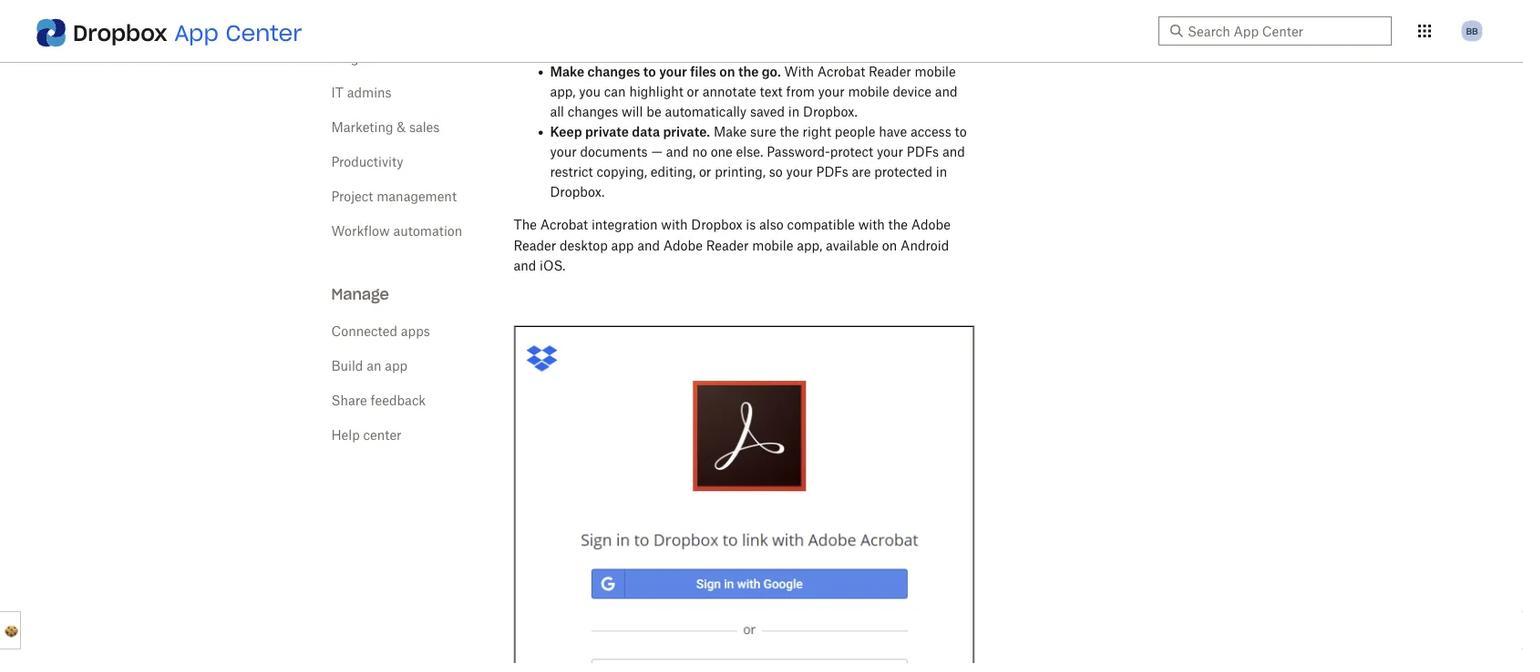 Task type: describe. For each thing, give the bounding box(es) containing it.
esignature
[[331, 50, 398, 65]]

1 horizontal spatial with
[[859, 217, 885, 233]]

from inside with acrobat reader mobile app, you can highlight or annotate text from your mobile device and all changes will be automatically saved in dropbox.
[[786, 84, 815, 99]]

the acrobat integration with dropbox is also compatible with the adobe reader desktop app and adobe reader mobile app, available on android and ios.
[[514, 217, 951, 273]]

editing,
[[651, 164, 696, 180]]

can
[[604, 84, 626, 99]]

esignature link
[[331, 50, 398, 65]]

data
[[632, 124, 660, 140]]

connected apps link
[[331, 323, 430, 339]]

acrobat for your
[[818, 64, 865, 79]]

app
[[174, 19, 219, 46]]

it admins
[[331, 84, 392, 100]]

is
[[746, 217, 756, 233]]

automation
[[393, 223, 462, 238]]

documents inside share folders from dropbox with variable permissions throughout the collaborative review process so your team has the right level of access to modify documents in acrobat.
[[781, 44, 849, 59]]

1 vertical spatial app
[[385, 358, 408, 373]]

marketing
[[331, 119, 393, 134]]

connected
[[331, 323, 398, 339]]

your inside share folders from dropbox with variable permissions throughout the collaborative review process so your team has the right level of access to modify documents in acrobat.
[[912, 24, 938, 39]]

0 horizontal spatial pdfs
[[816, 164, 849, 180]]

0 vertical spatial changes
[[588, 64, 640, 79]]

workflow automation link
[[331, 223, 462, 238]]

help center
[[331, 427, 402, 443]]

workflow
[[331, 223, 390, 238]]

project management link
[[331, 188, 457, 204]]

of
[[661, 44, 673, 59]]

folders
[[754, 4, 796, 19]]

from inside share folders from dropbox with variable permissions throughout the collaborative review process so your team has the right level of access to modify documents in acrobat.
[[799, 4, 828, 19]]

private
[[585, 124, 629, 140]]

center
[[226, 19, 302, 46]]

and inside with acrobat reader mobile app, you can highlight or annotate text from your mobile device and all changes will be automatically saved in dropbox.
[[935, 84, 958, 99]]

1 horizontal spatial adobe
[[911, 217, 951, 233]]

the inside the acrobat integration with dropbox is also compatible with the adobe reader desktop app and adobe reader mobile app, available on android and ios.
[[889, 217, 908, 233]]

go.
[[762, 64, 781, 79]]

protect
[[830, 144, 873, 160]]

one
[[711, 144, 733, 160]]

team
[[942, 24, 972, 39]]

so inside share folders from dropbox with variable permissions throughout the collaborative review process so your team has the right level of access to modify documents in acrobat.
[[894, 24, 908, 39]]

productivity link
[[331, 154, 403, 169]]

variable
[[916, 4, 964, 19]]

right inside make sure the right people have access to your documents — and no one else. password-protect your pdfs and restrict copying, editing, or printing, so your pdfs are protected in dropbox.
[[803, 124, 831, 140]]

automatically
[[665, 104, 747, 120]]

project management
[[331, 188, 457, 204]]

build an app link
[[331, 358, 408, 373]]

0 horizontal spatial reader
[[514, 237, 556, 253]]

help
[[331, 427, 360, 443]]

highlight
[[629, 84, 684, 99]]

to inside share folders from dropbox with variable permissions throughout the collaborative review process so your team has the right level of access to modify documents in acrobat.
[[721, 44, 733, 59]]

an
[[367, 358, 382, 373]]

dropbox inside share folders from dropbox with variable permissions throughout the collaborative review process so your team has the right level of access to modify documents in acrobat.
[[831, 4, 883, 19]]

protected
[[874, 164, 933, 180]]

marketing & sales link
[[331, 119, 440, 134]]

share for feedback
[[331, 392, 367, 408]]

integration
[[592, 217, 658, 233]]

Search App Center text field
[[1188, 21, 1381, 41]]

annotate
[[703, 84, 756, 99]]

1 vertical spatial adobe
[[664, 237, 703, 253]]

review
[[801, 24, 841, 39]]

copying,
[[597, 164, 647, 180]]

build
[[331, 358, 363, 373]]

in inside share folders from dropbox with variable permissions throughout the collaborative review process so your team has the right level of access to modify documents in acrobat.
[[852, 44, 864, 59]]

share folders from dropbox with variable permissions throughout the collaborative review process so your team has the right level of access to modify documents in acrobat.
[[550, 4, 972, 59]]

sales
[[409, 119, 440, 134]]

the inside make sure the right people have access to your documents — and no one else. password-protect your pdfs and restrict copying, editing, or printing, so your pdfs are protected in dropbox.
[[780, 124, 799, 140]]

changes inside with acrobat reader mobile app, you can highlight or annotate text from your mobile device and all changes will be automatically saved in dropbox.
[[568, 104, 618, 120]]

with acrobat reader mobile app, you can highlight or annotate text from your mobile device and all changes will be automatically saved in dropbox.
[[550, 64, 958, 120]]

it admins link
[[331, 84, 392, 100]]

mobile inside the acrobat integration with dropbox is also compatible with the adobe reader desktop app and adobe reader mobile app, available on android and ios.
[[752, 237, 793, 253]]

text
[[760, 84, 783, 99]]

0 vertical spatial on
[[720, 64, 735, 79]]

printing,
[[715, 164, 766, 180]]

—
[[651, 144, 663, 160]]

share feedback
[[331, 392, 426, 408]]

project
[[331, 188, 373, 204]]

1 vertical spatial mobile
[[848, 84, 889, 99]]

make changes to your files on the go.
[[550, 64, 781, 79]]

bb button
[[1458, 16, 1487, 46]]

ios.
[[540, 258, 566, 273]]

sure
[[750, 124, 776, 140]]

feedback
[[371, 392, 426, 408]]

your inside with acrobat reader mobile app, you can highlight or annotate text from your mobile device and all changes will be automatically saved in dropbox.
[[818, 84, 845, 99]]

share feedback link
[[331, 392, 426, 408]]

reader inside with acrobat reader mobile app, you can highlight or annotate text from your mobile device and all changes will be automatically saved in dropbox.
[[869, 64, 911, 79]]

1 horizontal spatial pdfs
[[907, 144, 939, 160]]

help center link
[[331, 427, 402, 443]]

workflow automation
[[331, 223, 462, 238]]

build an app
[[331, 358, 408, 373]]

dropbox. inside make sure the right people have access to your documents — and no one else. password-protect your pdfs and restrict copying, editing, or printing, so your pdfs are protected in dropbox.
[[550, 184, 605, 200]]



Task type: locate. For each thing, give the bounding box(es) containing it.
to inside make sure the right people have access to your documents — and no one else. password-protect your pdfs and restrict copying, editing, or printing, so your pdfs are protected in dropbox.
[[955, 124, 967, 140]]

app,
[[550, 84, 576, 99], [797, 237, 822, 253]]

on inside the acrobat integration with dropbox is also compatible with the adobe reader desktop app and adobe reader mobile app, available on android and ios.
[[882, 237, 897, 253]]

marketing & sales
[[331, 119, 440, 134]]

2 vertical spatial to
[[955, 124, 967, 140]]

or down files
[[687, 84, 699, 99]]

0 horizontal spatial on
[[720, 64, 735, 79]]

acrobat for desktop
[[540, 217, 588, 233]]

0 horizontal spatial documents
[[580, 144, 648, 160]]

app inside the acrobat integration with dropbox is also compatible with the adobe reader desktop app and adobe reader mobile app, available on android and ios.
[[611, 237, 634, 253]]

0 horizontal spatial dropbox
[[73, 19, 168, 46]]

have
[[879, 124, 907, 140]]

the down modify
[[738, 64, 759, 79]]

make
[[550, 64, 584, 79], [714, 124, 747, 140]]

dropbox inside the acrobat integration with dropbox is also compatible with the adobe reader desktop app and adobe reader mobile app, available on android and ios.
[[691, 217, 743, 233]]

1 horizontal spatial acrobat
[[818, 64, 865, 79]]

make up one
[[714, 124, 747, 140]]

on
[[720, 64, 735, 79], [882, 237, 897, 253]]

in down "process"
[[852, 44, 864, 59]]

are
[[852, 164, 871, 180]]

mobile up the people
[[848, 84, 889, 99]]

dropbox left app
[[73, 19, 168, 46]]

your down password-
[[786, 164, 813, 180]]

right up password-
[[803, 124, 831, 140]]

1 vertical spatial pdfs
[[816, 164, 849, 180]]

dropbox. up the people
[[803, 104, 858, 120]]

in inside make sure the right people have access to your documents — and no one else. password-protect your pdfs and restrict copying, editing, or printing, so your pdfs are protected in dropbox.
[[936, 164, 947, 180]]

0 vertical spatial make
[[550, 64, 584, 79]]

with
[[785, 64, 814, 79]]

so inside make sure the right people have access to your documents — and no one else. password-protect your pdfs and restrict copying, editing, or printing, so your pdfs are protected in dropbox.
[[769, 164, 783, 180]]

2 horizontal spatial to
[[955, 124, 967, 140]]

0 vertical spatial in
[[852, 44, 864, 59]]

center
[[363, 427, 402, 443]]

dropbox
[[831, 4, 883, 19], [73, 19, 168, 46], [691, 217, 743, 233]]

changes down you
[[568, 104, 618, 120]]

2 horizontal spatial mobile
[[915, 64, 956, 79]]

pdfs up protected
[[907, 144, 939, 160]]

permissions
[[550, 24, 623, 39]]

dropbox. inside with acrobat reader mobile app, you can highlight or annotate text from your mobile device and all changes will be automatically saved in dropbox.
[[803, 104, 858, 120]]

the up files
[[698, 24, 717, 39]]

acrobat right 'with'
[[818, 64, 865, 79]]

changes
[[588, 64, 640, 79], [568, 104, 618, 120]]

saved
[[750, 104, 785, 120]]

1 vertical spatial make
[[714, 124, 747, 140]]

documents inside make sure the right people have access to your documents — and no one else. password-protect your pdfs and restrict copying, editing, or printing, so your pdfs are protected in dropbox.
[[580, 144, 648, 160]]

mobile up device
[[915, 64, 956, 79]]

in right saved
[[788, 104, 800, 120]]

1 horizontal spatial app
[[611, 237, 634, 253]]

will
[[622, 104, 643, 120]]

1 vertical spatial changes
[[568, 104, 618, 120]]

else.
[[736, 144, 763, 160]]

make for sure
[[714, 124, 747, 140]]

0 vertical spatial dropbox.
[[803, 104, 858, 120]]

so down password-
[[769, 164, 783, 180]]

share inside share folders from dropbox with variable permissions throughout the collaborative review process so your team has the right level of access to modify documents in acrobat.
[[715, 4, 751, 19]]

to left modify
[[721, 44, 733, 59]]

in inside with acrobat reader mobile app, you can highlight or annotate text from your mobile device and all changes will be automatically saved in dropbox.
[[788, 104, 800, 120]]

reader down the
[[514, 237, 556, 253]]

1 vertical spatial documents
[[580, 144, 648, 160]]

0 horizontal spatial so
[[769, 164, 783, 180]]

make for changes
[[550, 64, 584, 79]]

app, down compatible
[[797, 237, 822, 253]]

1 vertical spatial access
[[911, 124, 951, 140]]

with up "process"
[[886, 4, 913, 19]]

on up the annotate
[[720, 64, 735, 79]]

app, inside the acrobat integration with dropbox is also compatible with the adobe reader desktop app and adobe reader mobile app, available on android and ios.
[[797, 237, 822, 253]]

1 vertical spatial from
[[786, 84, 815, 99]]

right left level
[[598, 44, 627, 59]]

0 vertical spatial mobile
[[915, 64, 956, 79]]

acrobat inside with acrobat reader mobile app, you can highlight or annotate text from your mobile device and all changes will be automatically saved in dropbox.
[[818, 64, 865, 79]]

1 horizontal spatial make
[[714, 124, 747, 140]]

1 horizontal spatial right
[[803, 124, 831, 140]]

your down of
[[659, 64, 687, 79]]

0 vertical spatial share
[[715, 4, 751, 19]]

manage
[[331, 285, 389, 304]]

0 vertical spatial access
[[676, 44, 717, 59]]

2 horizontal spatial reader
[[869, 64, 911, 79]]

in right protected
[[936, 164, 947, 180]]

1 vertical spatial share
[[331, 392, 367, 408]]

0 horizontal spatial to
[[644, 64, 656, 79]]

your
[[912, 24, 938, 39], [659, 64, 687, 79], [818, 84, 845, 99], [550, 144, 577, 160], [877, 144, 903, 160], [786, 164, 813, 180]]

access inside share folders from dropbox with variable permissions throughout the collaborative review process so your team has the right level of access to modify documents in acrobat.
[[676, 44, 717, 59]]

changes up can on the left of the page
[[588, 64, 640, 79]]

1 horizontal spatial app,
[[797, 237, 822, 253]]

with right integration
[[661, 217, 688, 233]]

app down integration
[[611, 237, 634, 253]]

2 horizontal spatial dropbox
[[831, 4, 883, 19]]

dropbox. down the restrict
[[550, 184, 605, 200]]

0 horizontal spatial with
[[661, 217, 688, 233]]

0 vertical spatial to
[[721, 44, 733, 59]]

from down 'with'
[[786, 84, 815, 99]]

from
[[799, 4, 828, 19], [786, 84, 815, 99]]

dropbox.
[[803, 104, 858, 120], [550, 184, 605, 200]]

pdfs down protect
[[816, 164, 849, 180]]

1 vertical spatial acrobat
[[540, 217, 588, 233]]

documents down review
[[781, 44, 849, 59]]

the
[[514, 217, 537, 233]]

restrict
[[550, 164, 593, 180]]

so
[[894, 24, 908, 39], [769, 164, 783, 180]]

1 horizontal spatial in
[[852, 44, 864, 59]]

be
[[647, 104, 661, 120]]

1 vertical spatial dropbox.
[[550, 184, 605, 200]]

or down no
[[699, 164, 711, 180]]

throughout
[[627, 24, 694, 39]]

documents down private on the left of page
[[580, 144, 648, 160]]

level
[[630, 44, 658, 59]]

access
[[676, 44, 717, 59], [911, 124, 951, 140]]

documents
[[781, 44, 849, 59], [580, 144, 648, 160]]

0 vertical spatial or
[[687, 84, 699, 99]]

1 vertical spatial in
[[788, 104, 800, 120]]

people
[[835, 124, 876, 140]]

0 vertical spatial adobe
[[911, 217, 951, 233]]

1 horizontal spatial access
[[911, 124, 951, 140]]

bb
[[1466, 25, 1478, 36]]

share down build
[[331, 392, 367, 408]]

share
[[715, 4, 751, 19], [331, 392, 367, 408]]

make sure the right people have access to your documents — and no one else. password-protect your pdfs and restrict copying, editing, or printing, so your pdfs are protected in dropbox.
[[550, 124, 967, 200]]

1 horizontal spatial on
[[882, 237, 897, 253]]

make down has
[[550, 64, 584, 79]]

connected apps
[[331, 323, 430, 339]]

2 horizontal spatial in
[[936, 164, 947, 180]]

device
[[893, 84, 932, 99]]

1 horizontal spatial mobile
[[848, 84, 889, 99]]

in
[[852, 44, 864, 59], [788, 104, 800, 120], [936, 164, 947, 180]]

1 horizontal spatial dropbox.
[[803, 104, 858, 120]]

app
[[611, 237, 634, 253], [385, 358, 408, 373]]

with up available
[[859, 217, 885, 233]]

reader down "acrobat."
[[869, 64, 911, 79]]

mobile down also
[[752, 237, 793, 253]]

management
[[377, 188, 457, 204]]

the up password-
[[780, 124, 799, 140]]

so up "acrobat."
[[894, 24, 908, 39]]

or inside with acrobat reader mobile app, you can highlight or annotate text from your mobile device and all changes will be automatically saved in dropbox.
[[687, 84, 699, 99]]

the
[[698, 24, 717, 39], [575, 44, 594, 59], [738, 64, 759, 79], [780, 124, 799, 140], [889, 217, 908, 233]]

your down variable
[[912, 24, 938, 39]]

your up the people
[[818, 84, 845, 99]]

adobe up the 'android' on the right of the page
[[911, 217, 951, 233]]

1 horizontal spatial to
[[721, 44, 733, 59]]

mobile
[[915, 64, 956, 79], [848, 84, 889, 99], [752, 237, 793, 253]]

access up files
[[676, 44, 717, 59]]

admins
[[347, 84, 392, 100]]

app, up all
[[550, 84, 576, 99]]

the up the 'android' on the right of the page
[[889, 217, 908, 233]]

1 horizontal spatial reader
[[706, 237, 749, 253]]

all
[[550, 104, 564, 120]]

0 horizontal spatial adobe
[[664, 237, 703, 253]]

0 horizontal spatial access
[[676, 44, 717, 59]]

keep
[[550, 124, 582, 140]]

1 vertical spatial to
[[644, 64, 656, 79]]

0 vertical spatial so
[[894, 24, 908, 39]]

&
[[397, 119, 406, 134]]

app, inside with acrobat reader mobile app, you can highlight or annotate text from your mobile device and all changes will be automatically saved in dropbox.
[[550, 84, 576, 99]]

0 horizontal spatial make
[[550, 64, 584, 79]]

has
[[550, 44, 571, 59]]

2 vertical spatial in
[[936, 164, 947, 180]]

or inside make sure the right people have access to your documents — and no one else. password-protect your pdfs and restrict copying, editing, or printing, so your pdfs are protected in dropbox.
[[699, 164, 711, 180]]

with inside share folders from dropbox with variable permissions throughout the collaborative review process so your team has the right level of access to modify documents in acrobat.
[[886, 4, 913, 19]]

process
[[844, 24, 891, 39]]

1 vertical spatial on
[[882, 237, 897, 253]]

dropbox app center
[[73, 19, 302, 46]]

private.
[[663, 124, 710, 140]]

modify
[[736, 44, 778, 59]]

available
[[826, 237, 879, 253]]

to
[[721, 44, 733, 59], [644, 64, 656, 79], [955, 124, 967, 140]]

your down "keep"
[[550, 144, 577, 160]]

desktop
[[560, 237, 608, 253]]

no
[[692, 144, 707, 160]]

on left the 'android' on the right of the page
[[882, 237, 897, 253]]

1 vertical spatial so
[[769, 164, 783, 180]]

access inside make sure the right people have access to your documents — and no one else. password-protect your pdfs and restrict copying, editing, or printing, so your pdfs are protected in dropbox.
[[911, 124, 951, 140]]

0 horizontal spatial app
[[385, 358, 408, 373]]

to right 'have'
[[955, 124, 967, 140]]

acrobat up desktop
[[540, 217, 588, 233]]

share for folders
[[715, 4, 751, 19]]

1 horizontal spatial documents
[[781, 44, 849, 59]]

0 horizontal spatial dropbox.
[[550, 184, 605, 200]]

android
[[901, 237, 949, 253]]

0 horizontal spatial share
[[331, 392, 367, 408]]

dropbox up "process"
[[831, 4, 883, 19]]

reader down is
[[706, 237, 749, 253]]

the down permissions
[[575, 44, 594, 59]]

1 vertical spatial or
[[699, 164, 711, 180]]

your down 'have'
[[877, 144, 903, 160]]

0 horizontal spatial acrobat
[[540, 217, 588, 233]]

make inside make sure the right people have access to your documents — and no one else. password-protect your pdfs and restrict copying, editing, or printing, so your pdfs are protected in dropbox.
[[714, 124, 747, 140]]

to down level
[[644, 64, 656, 79]]

access right 'have'
[[911, 124, 951, 140]]

productivity
[[331, 154, 403, 169]]

1 horizontal spatial dropbox
[[691, 217, 743, 233]]

2 horizontal spatial with
[[886, 4, 913, 19]]

acrobat inside the acrobat integration with dropbox is also compatible with the adobe reader desktop app and adobe reader mobile app, available on android and ios.
[[540, 217, 588, 233]]

you
[[579, 84, 601, 99]]

collaborative
[[721, 24, 798, 39]]

1 vertical spatial right
[[803, 124, 831, 140]]

app right an
[[385, 358, 408, 373]]

0 horizontal spatial mobile
[[752, 237, 793, 253]]

0 vertical spatial app,
[[550, 84, 576, 99]]

acrobat.
[[867, 44, 919, 59]]

0 horizontal spatial right
[[598, 44, 627, 59]]

password-
[[767, 144, 830, 160]]

0 vertical spatial right
[[598, 44, 627, 59]]

0 horizontal spatial in
[[788, 104, 800, 120]]

also
[[760, 217, 784, 233]]

share up collaborative
[[715, 4, 751, 19]]

compatible
[[787, 217, 855, 233]]

and
[[935, 84, 958, 99], [666, 144, 689, 160], [943, 144, 965, 160], [637, 237, 660, 253], [514, 258, 536, 273]]

it
[[331, 84, 344, 100]]

0 vertical spatial from
[[799, 4, 828, 19]]

0 vertical spatial pdfs
[[907, 144, 939, 160]]

2 vertical spatial mobile
[[752, 237, 793, 253]]

adobe down editing,
[[664, 237, 703, 253]]

apps
[[401, 323, 430, 339]]

keep private data private.
[[550, 124, 710, 140]]

from up review
[[799, 4, 828, 19]]

right inside share folders from dropbox with variable permissions throughout the collaborative review process so your team has the right level of access to modify documents in acrobat.
[[598, 44, 627, 59]]

0 horizontal spatial app,
[[550, 84, 576, 99]]

dropbox left is
[[691, 217, 743, 233]]

1 vertical spatial app,
[[797, 237, 822, 253]]

1 horizontal spatial so
[[894, 24, 908, 39]]

files
[[690, 64, 716, 79]]

1 horizontal spatial share
[[715, 4, 751, 19]]

0 vertical spatial acrobat
[[818, 64, 865, 79]]

0 vertical spatial app
[[611, 237, 634, 253]]

0 vertical spatial documents
[[781, 44, 849, 59]]



Task type: vqa. For each thing, say whether or not it's contained in the screenshot.
the right Folder
no



